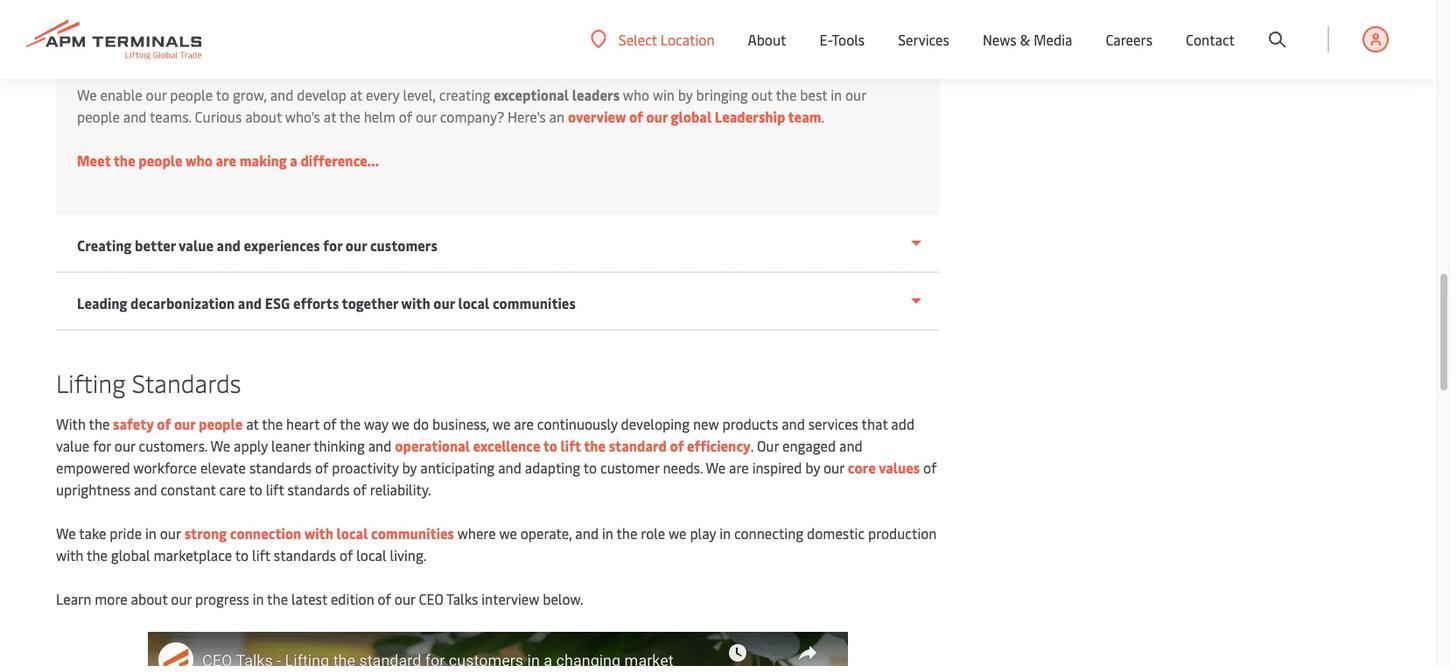 Task type: vqa. For each thing, say whether or not it's contained in the screenshot.
the are inside the . Our Engaged And Empowered Workforce Elevate Standards Of Proactivity By Anticipating And Adapting To Customer Needs. We Are Inspired By Our
yes



Task type: locate. For each thing, give the bounding box(es) containing it.
overview
[[568, 107, 626, 126]]

e-tools
[[820, 30, 865, 49]]

2 vertical spatial with
[[56, 545, 84, 565]]

0 vertical spatial .
[[822, 107, 825, 126]]

1 horizontal spatial with
[[304, 524, 334, 543]]

proactivity
[[332, 458, 399, 477]]

1 horizontal spatial at
[[324, 107, 336, 126]]

global
[[671, 107, 712, 126], [111, 545, 150, 565]]

in inside the who win by bringing out the best in our people and teams. curious about who's at the helm of our company? here's an
[[831, 85, 842, 104]]

to up adapting
[[544, 436, 558, 455]]

lifting standards
[[56, 366, 241, 399]]

at inside the who win by bringing out the best in our people and teams. curious about who's at the helm of our company? here's an
[[324, 107, 336, 126]]

0 horizontal spatial with
[[56, 545, 84, 565]]

anticipating
[[420, 458, 495, 477]]

1 horizontal spatial about
[[245, 107, 282, 126]]

our left customers
[[346, 236, 367, 255]]

e-
[[820, 30, 832, 49]]

for up empowered
[[93, 436, 111, 455]]

. left our in the right of the page
[[751, 436, 754, 455]]

2 vertical spatial lift
[[252, 545, 270, 565]]

interview
[[482, 589, 540, 608]]

and down way
[[368, 436, 392, 455]]

people up apply
[[199, 414, 243, 433]]

communities down creating better value and experiences for our customers dropdown button
[[493, 293, 576, 313]]

by
[[678, 85, 693, 104], [402, 458, 417, 477], [806, 458, 821, 477]]

select location
[[619, 29, 715, 49]]

communities
[[493, 293, 576, 313], [371, 524, 454, 543]]

domestic
[[807, 524, 865, 543]]

way
[[364, 414, 389, 433]]

2 vertical spatial at
[[246, 414, 259, 433]]

purpose,
[[133, 41, 187, 60]]

of up thinking at bottom left
[[323, 414, 337, 433]]

here's
[[508, 107, 546, 126]]

for right experiences
[[323, 236, 343, 255]]

1 horizontal spatial are
[[514, 414, 534, 433]]

and left esg
[[238, 293, 262, 313]]

communities up living.
[[371, 524, 454, 543]]

of inside where we operate, and in the role we play in connecting domestic production with the global marketplace to lift standards of local living.
[[340, 545, 353, 565]]

for inside who have a deep sense of purpose, ownership, empowerment, and respect for inclusion.
[[437, 41, 455, 60]]

1 vertical spatial for
[[323, 236, 343, 255]]

who have a deep sense of purpose, ownership, empowerment, and respect for inclusion.
[[77, 19, 539, 60]]

learn more about our progress in the latest edition of our ceo talks interview below.
[[56, 589, 584, 608]]

and right operate,
[[576, 524, 599, 543]]

1 horizontal spatial for
[[323, 236, 343, 255]]

elevate
[[200, 458, 246, 477]]

lift right care on the bottom of the page
[[266, 480, 284, 499]]

strong
[[184, 524, 227, 543]]

0 horizontal spatial who
[[186, 151, 213, 170]]

are left making
[[216, 151, 237, 170]]

lifting
[[56, 366, 126, 399]]

take
[[79, 524, 106, 543]]

1 vertical spatial a
[[290, 151, 298, 170]]

careers
[[1106, 30, 1153, 49]]

at down develop
[[324, 107, 336, 126]]

about
[[245, 107, 282, 126], [131, 589, 168, 608]]

we
[[392, 414, 410, 433], [493, 414, 511, 433], [499, 524, 517, 543], [669, 524, 687, 543]]

1 vertical spatial who
[[623, 85, 650, 104]]

by inside the who win by bringing out the best in our people and teams. curious about who's at the helm of our company? here's an
[[678, 85, 693, 104]]

local up edition
[[337, 524, 368, 543]]

making
[[240, 151, 287, 170]]

and inside dropdown button
[[217, 236, 241, 255]]

.
[[822, 107, 825, 126], [751, 436, 754, 455]]

care
[[219, 480, 246, 499]]

local left living.
[[357, 545, 387, 565]]

in
[[831, 85, 842, 104], [145, 524, 157, 543], [602, 524, 614, 543], [720, 524, 731, 543], [253, 589, 264, 608]]

. down best
[[822, 107, 825, 126]]

lift down continuously
[[561, 436, 581, 455]]

1 vertical spatial standards
[[288, 480, 350, 499]]

strong connection with local communities link
[[181, 524, 454, 543]]

with down take
[[56, 545, 84, 565]]

and inside the who win by bringing out the best in our people and teams. curious about who's at the helm of our company? here's an
[[123, 107, 147, 126]]

1 vertical spatial about
[[131, 589, 168, 608]]

connection
[[230, 524, 301, 543]]

win
[[653, 85, 675, 104]]

with right together
[[401, 293, 431, 313]]

below.
[[543, 589, 584, 608]]

standards down strong connection with local communities "link"
[[274, 545, 336, 565]]

and left experiences
[[217, 236, 241, 255]]

2 horizontal spatial for
[[437, 41, 455, 60]]

global down pride
[[111, 545, 150, 565]]

pride
[[110, 524, 142, 543]]

marketplace
[[154, 545, 232, 565]]

0 vertical spatial communities
[[493, 293, 576, 313]]

a right have
[[497, 19, 504, 39]]

people down teams. at the top left of the page
[[139, 151, 183, 170]]

value right better
[[179, 236, 214, 255]]

communities for we take pride in our strong connection with local communities
[[371, 524, 454, 543]]

value
[[179, 236, 214, 255], [56, 436, 90, 455]]

leaner
[[271, 436, 310, 455]]

2 vertical spatial local
[[357, 545, 387, 565]]

standards for elevate
[[249, 458, 312, 477]]

lift down connection
[[252, 545, 270, 565]]

ownership,
[[191, 41, 259, 60]]

we right where
[[499, 524, 517, 543]]

0 horizontal spatial for
[[93, 436, 111, 455]]

standard
[[609, 436, 667, 455]]

0 horizontal spatial global
[[111, 545, 150, 565]]

with
[[401, 293, 431, 313], [304, 524, 334, 543], [56, 545, 84, 565]]

our left the "core"
[[824, 458, 845, 477]]

by down engaged
[[806, 458, 821, 477]]

of down level,
[[399, 107, 413, 126]]

location
[[661, 29, 715, 49]]

of up customers.
[[157, 414, 171, 433]]

the up thinking at bottom left
[[340, 414, 361, 433]]

are inside . our engaged and empowered workforce elevate standards of proactivity by anticipating and adapting to customer needs. we are inspired by our
[[729, 458, 749, 477]]

0 vertical spatial at
[[350, 85, 363, 104]]

2 vertical spatial standards
[[274, 545, 336, 565]]

connecting
[[734, 524, 804, 543]]

0 vertical spatial for
[[437, 41, 455, 60]]

uprightness
[[56, 480, 130, 499]]

our down the safety
[[115, 436, 135, 455]]

in right play
[[720, 524, 731, 543]]

efforts
[[293, 293, 339, 313]]

teams.
[[150, 107, 191, 126]]

and down excellence
[[498, 458, 522, 477]]

0 vertical spatial local
[[458, 293, 490, 313]]

2 vertical spatial for
[[93, 436, 111, 455]]

local
[[458, 293, 490, 313], [337, 524, 368, 543], [357, 545, 387, 565]]

0 vertical spatial a
[[497, 19, 504, 39]]

lift inside of uprightness and constant care to lift standards of reliability.
[[266, 480, 284, 499]]

our
[[146, 85, 167, 104], [846, 85, 867, 104], [416, 107, 437, 126], [647, 107, 668, 126], [346, 236, 367, 255], [434, 293, 455, 313], [174, 414, 196, 433], [115, 436, 135, 455], [824, 458, 845, 477], [160, 524, 181, 543], [171, 589, 192, 608], [395, 589, 416, 608]]

in right pride
[[145, 524, 157, 543]]

the
[[776, 85, 797, 104], [340, 107, 361, 126], [114, 151, 135, 170], [89, 414, 110, 433], [262, 414, 283, 433], [340, 414, 361, 433], [584, 436, 606, 455], [617, 524, 638, 543], [87, 545, 108, 565], [267, 589, 288, 608]]

safety of our people link
[[110, 414, 243, 433]]

0 vertical spatial lift
[[561, 436, 581, 455]]

1 horizontal spatial a
[[497, 19, 504, 39]]

1 vertical spatial communities
[[371, 524, 454, 543]]

0 horizontal spatial value
[[56, 436, 90, 455]]

our inside dropdown button
[[346, 236, 367, 255]]

standards inside of uprightness and constant care to lift standards of reliability.
[[288, 480, 350, 499]]

1 horizontal spatial by
[[678, 85, 693, 104]]

who left have
[[434, 19, 461, 39]]

and inside who have a deep sense of purpose, ownership, empowerment, and respect for inclusion.
[[361, 41, 384, 60]]

core values
[[848, 458, 920, 477]]

to inside where we operate, and in the role we play in connecting domestic production with the global marketplace to lift standards of local living.
[[235, 545, 249, 565]]

our inside dropdown button
[[434, 293, 455, 313]]

our up teams. at the top left of the page
[[146, 85, 167, 104]]

1 horizontal spatial who
[[434, 19, 461, 39]]

at left "every" at top left
[[350, 85, 363, 104]]

about right more
[[131, 589, 168, 608]]

play
[[690, 524, 716, 543]]

1 vertical spatial lift
[[266, 480, 284, 499]]

1 horizontal spatial .
[[822, 107, 825, 126]]

2 horizontal spatial at
[[350, 85, 363, 104]]

media
[[1034, 30, 1073, 49]]

local inside dropdown button
[[458, 293, 490, 313]]

by right win
[[678, 85, 693, 104]]

for
[[437, 41, 455, 60], [323, 236, 343, 255], [93, 436, 111, 455]]

people down enable
[[77, 107, 120, 126]]

the right with
[[89, 414, 110, 433]]

services button
[[898, 0, 950, 79]]

who inside who have a deep sense of purpose, ownership, empowerment, and respect for inclusion.
[[434, 19, 461, 39]]

local down creating better value and experiences for our customers dropdown button
[[458, 293, 490, 313]]

of inside . our engaged and empowered workforce elevate standards of proactivity by anticipating and adapting to customer needs. we are inspired by our
[[315, 458, 329, 477]]

2 vertical spatial are
[[729, 458, 749, 477]]

living.
[[390, 545, 427, 565]]

latest
[[292, 589, 327, 608]]

we take pride in our strong connection with local communities
[[56, 524, 454, 543]]

we
[[77, 85, 97, 104], [211, 436, 230, 455], [706, 458, 726, 477], [56, 524, 76, 543]]

0 horizontal spatial at
[[246, 414, 259, 433]]

of down strong connection with local communities "link"
[[340, 545, 353, 565]]

to down operational excellence to lift the standard of efficiency
[[584, 458, 597, 477]]

. inside . our engaged and empowered workforce elevate standards of proactivity by anticipating and adapting to customer needs. we are inspired by our
[[751, 436, 754, 455]]

standards
[[249, 458, 312, 477], [288, 480, 350, 499], [274, 545, 336, 565]]

0 vertical spatial are
[[216, 151, 237, 170]]

empowerment,
[[262, 41, 357, 60]]

to down we take pride in our strong connection with local communities
[[235, 545, 249, 565]]

services
[[898, 30, 950, 49]]

who win by bringing out the best in our people and teams. curious about who's at the helm of our company? here's an
[[77, 85, 867, 126]]

who down curious
[[186, 151, 213, 170]]

1 vertical spatial value
[[56, 436, 90, 455]]

leadership
[[715, 107, 786, 126]]

local for with
[[337, 524, 368, 543]]

for right the respect
[[437, 41, 455, 60]]

communities inside dropdown button
[[493, 293, 576, 313]]

our left progress at the bottom of the page
[[171, 589, 192, 608]]

esg
[[265, 293, 290, 313]]

heart
[[286, 414, 320, 433]]

2 horizontal spatial who
[[623, 85, 650, 104]]

0 horizontal spatial communities
[[371, 524, 454, 543]]

1 vertical spatial at
[[324, 107, 336, 126]]

standards inside . our engaged and empowered workforce elevate standards of proactivity by anticipating and adapting to customer needs. we are inspired by our
[[249, 458, 312, 477]]

leading decarbonization and esg efforts together with our local communities
[[77, 293, 576, 313]]

are inside the at the heart of the way we do business, we are continuously developing new products and services that add value for our customers. we apply leaner thinking and
[[514, 414, 534, 433]]

the up the leaner on the left
[[262, 414, 283, 433]]

at up apply
[[246, 414, 259, 433]]

0 vertical spatial standards
[[249, 458, 312, 477]]

a inside who have a deep sense of purpose, ownership, empowerment, and respect for inclusion.
[[497, 19, 504, 39]]

1 horizontal spatial value
[[179, 236, 214, 255]]

who inside the who win by bringing out the best in our people and teams. curious about who's at the helm of our company? here's an
[[623, 85, 650, 104]]

2 vertical spatial who
[[186, 151, 213, 170]]

1 vertical spatial .
[[751, 436, 754, 455]]

2 horizontal spatial with
[[401, 293, 431, 313]]

we up elevate at the bottom
[[211, 436, 230, 455]]

to right care on the bottom of the page
[[249, 480, 262, 499]]

0 vertical spatial value
[[179, 236, 214, 255]]

best
[[800, 85, 828, 104]]

1 vertical spatial are
[[514, 414, 534, 433]]

2 horizontal spatial by
[[806, 458, 821, 477]]

who left win
[[623, 85, 650, 104]]

value down with
[[56, 436, 90, 455]]

deep
[[508, 19, 539, 39]]

are down efficiency
[[729, 458, 749, 477]]

0 horizontal spatial are
[[216, 151, 237, 170]]

inclusion.
[[459, 41, 518, 60]]

standards down the leaner on the left
[[249, 458, 312, 477]]

and down enable
[[123, 107, 147, 126]]

in right best
[[831, 85, 842, 104]]

global down win
[[671, 107, 712, 126]]

of right edition
[[378, 589, 391, 608]]

1 vertical spatial global
[[111, 545, 150, 565]]

respect
[[387, 41, 434, 60]]

1 vertical spatial local
[[337, 524, 368, 543]]

local for our
[[458, 293, 490, 313]]

bringing
[[696, 85, 748, 104]]

of down proactivity
[[353, 480, 367, 499]]

to inside of uprightness and constant care to lift standards of reliability.
[[249, 480, 262, 499]]

0 vertical spatial who
[[434, 19, 461, 39]]

with right connection
[[304, 524, 334, 543]]

standards up strong connection with local communities "link"
[[288, 480, 350, 499]]

our inside . our engaged and empowered workforce elevate standards of proactivity by anticipating and adapting to customer needs. we are inspired by our
[[824, 458, 845, 477]]

we left do
[[392, 414, 410, 433]]

0 vertical spatial with
[[401, 293, 431, 313]]

to up curious
[[216, 85, 229, 104]]

we down efficiency
[[706, 458, 726, 477]]

of right values
[[924, 458, 937, 477]]

of down thinking at bottom left
[[315, 458, 329, 477]]

0 horizontal spatial .
[[751, 436, 754, 455]]

the left role
[[617, 524, 638, 543]]

0 horizontal spatial a
[[290, 151, 298, 170]]

global inside where we operate, and in the role we play in connecting domestic production with the global marketplace to lift standards of local living.
[[111, 545, 150, 565]]

1 horizontal spatial global
[[671, 107, 712, 126]]

0 vertical spatial global
[[671, 107, 712, 126]]

1 vertical spatial with
[[304, 524, 334, 543]]

with
[[56, 414, 86, 433]]

0 vertical spatial about
[[245, 107, 282, 126]]

are up excellence
[[514, 414, 534, 433]]

1 horizontal spatial communities
[[493, 293, 576, 313]]

the down continuously
[[584, 436, 606, 455]]

a right making
[[290, 151, 298, 170]]

by up reliability. at left
[[402, 458, 417, 477]]

services
[[809, 414, 859, 433]]

level,
[[403, 85, 436, 104]]

of right sense on the left top
[[116, 41, 130, 60]]

and down workforce
[[134, 480, 157, 499]]

2 horizontal spatial are
[[729, 458, 749, 477]]



Task type: describe. For each thing, give the bounding box(es) containing it.
standards inside where we operate, and in the role we play in connecting domestic production with the global marketplace to lift standards of local living.
[[274, 545, 336, 565]]

thinking
[[314, 436, 365, 455]]

for inside creating better value and experiences for our customers dropdown button
[[323, 236, 343, 255]]

our left 'ceo'
[[395, 589, 416, 608]]

in right progress at the bottom of the page
[[253, 589, 264, 608]]

creating better value and experiences for our customers button
[[56, 215, 940, 273]]

the left latest
[[267, 589, 288, 608]]

efficiency
[[687, 436, 751, 455]]

e-tools button
[[820, 0, 865, 79]]

with the safety of our people
[[56, 414, 243, 433]]

apply
[[234, 436, 268, 455]]

leading
[[77, 293, 127, 313]]

role
[[641, 524, 666, 543]]

in left role
[[602, 524, 614, 543]]

difference...
[[301, 151, 379, 170]]

of inside the who win by bringing out the best in our people and teams. curious about who's at the helm of our company? here's an
[[399, 107, 413, 126]]

creating
[[77, 236, 132, 255]]

engaged
[[783, 436, 836, 455]]

our down level,
[[416, 107, 437, 126]]

products
[[723, 414, 779, 433]]

leaders
[[572, 85, 620, 104]]

news
[[983, 30, 1017, 49]]

operate,
[[521, 524, 572, 543]]

and inside where we operate, and in the role we play in connecting domestic production with the global marketplace to lift standards of local living.
[[576, 524, 599, 543]]

we enable our people to grow, and develop at every level, creating exceptional leaders
[[77, 85, 620, 104]]

experiences
[[244, 236, 320, 255]]

contact
[[1186, 30, 1235, 49]]

careers button
[[1106, 0, 1153, 79]]

creating
[[439, 85, 491, 104]]

reliability.
[[370, 480, 431, 499]]

team
[[788, 107, 822, 126]]

better
[[135, 236, 176, 255]]

value inside dropdown button
[[179, 236, 214, 255]]

have
[[464, 19, 494, 39]]

the down take
[[87, 545, 108, 565]]

of right overview
[[630, 107, 643, 126]]

who for have
[[434, 19, 461, 39]]

at the heart of the way we do business, we are continuously developing new products and services that add value for our customers. we apply leaner thinking and
[[56, 414, 915, 455]]

who for win
[[623, 85, 650, 104]]

standards for lift
[[288, 480, 350, 499]]

value inside the at the heart of the way we do business, we are continuously developing new products and services that add value for our customers. we apply leaner thinking and
[[56, 436, 90, 455]]

we inside . our engaged and empowered workforce elevate standards of proactivity by anticipating and adapting to customer needs. we are inspired by our
[[706, 458, 726, 477]]

news & media button
[[983, 0, 1073, 79]]

meet the people who are making a difference... link
[[77, 151, 379, 170]]

inspired
[[753, 458, 802, 477]]

helm
[[364, 107, 396, 126]]

of inside who have a deep sense of purpose, ownership, empowerment, and respect for inclusion.
[[116, 41, 130, 60]]

of inside the at the heart of the way we do business, we are continuously developing new products and services that add value for our customers. we apply leaner thinking and
[[323, 414, 337, 433]]

sense
[[77, 41, 113, 60]]

communities for leading decarbonization and esg efforts together with our local communities
[[493, 293, 576, 313]]

learn
[[56, 589, 91, 608]]

standards
[[132, 366, 241, 399]]

our right best
[[846, 85, 867, 104]]

we right role
[[669, 524, 687, 543]]

more
[[95, 589, 128, 608]]

to inside . our engaged and empowered workforce elevate standards of proactivity by anticipating and adapting to customer needs. we are inspired by our
[[584, 458, 597, 477]]

select
[[619, 29, 657, 49]]

values
[[879, 458, 920, 477]]

the right meet
[[114, 151, 135, 170]]

who's
[[285, 107, 320, 126]]

operational
[[395, 436, 470, 455]]

news & media
[[983, 30, 1073, 49]]

our down win
[[647, 107, 668, 126]]

of uprightness and constant care to lift standards of reliability.
[[56, 458, 937, 499]]

select location button
[[591, 29, 715, 49]]

where we operate, and in the role we play in connecting domestic production with the global marketplace to lift standards of local living.
[[56, 524, 937, 565]]

with inside dropdown button
[[401, 293, 431, 313]]

creating better value and experiences for our customers
[[77, 236, 438, 255]]

for inside the at the heart of the way we do business, we are continuously developing new products and services that add value for our customers. we apply leaner thinking and
[[93, 436, 111, 455]]

together
[[342, 293, 398, 313]]

exceptional
[[494, 85, 569, 104]]

operational excellence to lift the standard of efficiency link
[[395, 436, 751, 455]]

add
[[892, 414, 915, 433]]

our up customers.
[[174, 414, 196, 433]]

and up the who's
[[270, 85, 294, 104]]

and inside of uprightness and constant care to lift standards of reliability.
[[134, 480, 157, 499]]

workforce
[[133, 458, 197, 477]]

needs.
[[663, 458, 703, 477]]

about inside the who win by bringing out the best in our people and teams. curious about who's at the helm of our company? here's an
[[245, 107, 282, 126]]

0 horizontal spatial about
[[131, 589, 168, 608]]

and up engaged
[[782, 414, 805, 433]]

constant
[[161, 480, 216, 499]]

with inside where we operate, and in the role we play in connecting domestic production with the global marketplace to lift standards of local living.
[[56, 545, 84, 565]]

excellence
[[473, 436, 541, 455]]

customers
[[370, 236, 438, 255]]

the down 'we enable our people to grow, and develop at every level, creating exceptional leaders'
[[340, 107, 361, 126]]

we inside the at the heart of the way we do business, we are continuously developing new products and services that add value for our customers. we apply leaner thinking and
[[211, 436, 230, 455]]

local inside where we operate, and in the role we play in connecting domestic production with the global marketplace to lift standards of local living.
[[357, 545, 387, 565]]

developing
[[621, 414, 690, 433]]

the right out
[[776, 85, 797, 104]]

people up teams. at the top left of the page
[[170, 85, 213, 104]]

out
[[752, 85, 773, 104]]

of up needs.
[[670, 436, 684, 455]]

leading decarbonization and esg efforts together with our local communities button
[[56, 273, 940, 331]]

we left take
[[56, 524, 76, 543]]

people image
[[554, 0, 905, 66]]

progress
[[195, 589, 249, 608]]

enable
[[100, 85, 142, 104]]

an
[[549, 107, 565, 126]]

core values link
[[848, 458, 920, 477]]

we up excellence
[[493, 414, 511, 433]]

overview of our global leadership team .
[[568, 107, 825, 126]]

overview of our global leadership team link
[[568, 107, 822, 126]]

empowered
[[56, 458, 130, 477]]

business,
[[433, 414, 490, 433]]

company?
[[440, 107, 504, 126]]

0 horizontal spatial by
[[402, 458, 417, 477]]

new
[[693, 414, 719, 433]]

operational excellence to lift the standard of efficiency
[[395, 436, 751, 455]]

we left enable
[[77, 85, 97, 104]]

customers.
[[139, 436, 208, 455]]

people inside the who win by bringing out the best in our people and teams. curious about who's at the helm of our company? here's an
[[77, 107, 120, 126]]

lift inside where we operate, and in the role we play in connecting domestic production with the global marketplace to lift standards of local living.
[[252, 545, 270, 565]]

customer
[[601, 458, 660, 477]]

our up the marketplace
[[160, 524, 181, 543]]

meet
[[77, 151, 111, 170]]

and up the "core"
[[840, 436, 863, 455]]

our
[[757, 436, 779, 455]]

our inside the at the heart of the way we do business, we are continuously developing new products and services that add value for our customers. we apply leaner thinking and
[[115, 436, 135, 455]]

at inside the at the heart of the way we do business, we are continuously developing new products and services that add value for our customers. we apply leaner thinking and
[[246, 414, 259, 433]]

safety
[[113, 414, 154, 433]]

and inside dropdown button
[[238, 293, 262, 313]]

that
[[862, 414, 888, 433]]

production
[[868, 524, 937, 543]]

meet the people who are making a difference...
[[77, 151, 379, 170]]



